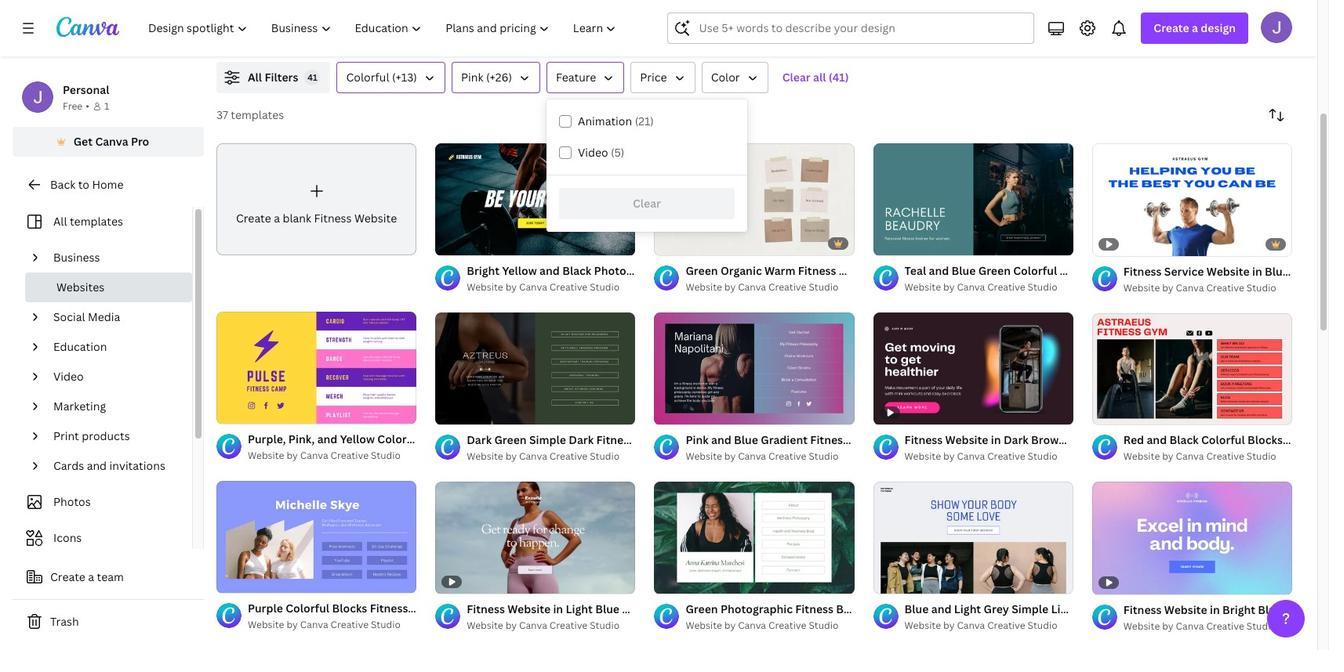 Task type: vqa. For each thing, say whether or not it's contained in the screenshot.
Fitness in FITNESS WEBSITE IN DARK BROWN NEON PINK GRADIENTS STYLE WEBSITE BY CANVA CREATIVE STUDIO
yes



Task type: locate. For each thing, give the bounding box(es) containing it.
free •
[[63, 100, 89, 113]]

1 horizontal spatial video
[[578, 145, 608, 160]]

purple colorful blocks fitness bio-link website link
[[248, 601, 500, 618]]

create for create a design
[[1154, 20, 1189, 35]]

0 vertical spatial clear
[[782, 70, 811, 85]]

1 vertical spatial clear
[[633, 196, 661, 211]]

photographic
[[594, 263, 666, 278], [721, 602, 793, 617]]

1 vertical spatial 1 of 6
[[884, 576, 907, 588]]

a
[[1192, 20, 1198, 35], [274, 211, 280, 226], [88, 570, 94, 585]]

1 vertical spatial blocks
[[1248, 433, 1283, 448]]

0 horizontal spatial pink
[[461, 70, 483, 85]]

website by canva creative studio link for pink and blue gradient fitness bio-link website
[[686, 449, 855, 465]]

icons link
[[22, 524, 183, 554]]

a left design
[[1192, 20, 1198, 35]]

home
[[92, 177, 124, 192]]

and inside teal and blue green colorful blocks fitness service website website by canva creative studio
[[929, 263, 949, 278]]

1 light from the left
[[954, 603, 981, 617]]

2 vertical spatial create
[[50, 570, 85, 585]]

animation
[[578, 114, 632, 129]]

canva
[[95, 134, 128, 149], [519, 281, 547, 294], [738, 281, 766, 294], [957, 281, 985, 294], [1176, 281, 1204, 295], [300, 450, 328, 463], [519, 450, 547, 463], [738, 450, 766, 463], [957, 451, 985, 464], [1176, 451, 1204, 464], [300, 619, 328, 632], [738, 619, 766, 633], [519, 620, 547, 633], [957, 620, 985, 633], [1176, 620, 1204, 634]]

photographic down clear button
[[594, 263, 666, 278]]

0 horizontal spatial all
[[53, 214, 67, 229]]

and left wh
[[1292, 264, 1312, 279]]

1 horizontal spatial dark
[[569, 433, 594, 448]]

colorful (+13)
[[346, 70, 417, 85]]

gradient
[[761, 433, 808, 448]]

red and black colorful blocks fitness b link
[[1124, 432, 1329, 450]]

by inside teal and blue green colorful blocks fitness service website website by canva creative studio
[[943, 281, 955, 294]]

canva inside fitness website in bright blue bright pu website by canva creative studio
[[1176, 620, 1204, 634]]

0 horizontal spatial clear
[[633, 196, 661, 211]]

(21)
[[635, 114, 654, 129]]

0 vertical spatial 1 of 6
[[884, 237, 907, 249]]

0 horizontal spatial light
[[954, 603, 981, 617]]

1 horizontal spatial simple
[[1012, 603, 1049, 617]]

0 horizontal spatial dark
[[467, 433, 492, 448]]

1 horizontal spatial blocks
[[1060, 263, 1095, 278]]

green photographic fitness bio-link website image
[[654, 482, 855, 594]]

social
[[53, 310, 85, 325]]

create a team button
[[13, 562, 204, 594]]

jacob simon image
[[1261, 12, 1292, 43]]

0 vertical spatial create
[[1154, 20, 1189, 35]]

0 horizontal spatial templates
[[70, 214, 123, 229]]

create down the icons on the left bottom of the page
[[50, 570, 85, 585]]

social media link
[[47, 303, 183, 333]]

1 horizontal spatial photographic
[[721, 602, 793, 617]]

create left design
[[1154, 20, 1189, 35]]

(+26)
[[486, 70, 512, 85]]

studio inside 'dark green simple dark fitness bio-link website website by canva creative studio'
[[590, 450, 620, 463]]

brown
[[1031, 433, 1066, 448]]

black right yellow
[[562, 263, 592, 278]]

2 1 of 6 from the top
[[884, 576, 907, 588]]

cards and invitations
[[53, 459, 165, 474]]

1 horizontal spatial light
[[1051, 603, 1078, 617]]

cards and invitations link
[[47, 452, 183, 482]]

personal
[[63, 82, 109, 97]]

back to home link
[[13, 169, 204, 201]]

link inside "green organic warm fitness bio-link website website by canva creative studio"
[[861, 263, 883, 278]]

create a design button
[[1141, 13, 1249, 44]]

and for pink and blue gradient fitness bio-link website website by canva creative studio
[[711, 433, 732, 448]]

simple down dark green simple dark fitness bio-link website image
[[529, 433, 566, 448]]

pink inside fitness website in dark brown neon pink gradients style website by canva creative studio
[[1100, 433, 1123, 448]]

a left the blank
[[274, 211, 280, 226]]

1 vertical spatial templates
[[70, 214, 123, 229]]

Sort by button
[[1261, 100, 1292, 131]]

1 for bright yellow and black photographic fitness service website
[[446, 237, 451, 249]]

pink and blue gradient fitness bio-link website website by canva creative studio
[[686, 433, 941, 463]]

2 vertical spatial a
[[88, 570, 94, 585]]

fitness inside bright yellow and black photographic fitness service website website by canva creative studio
[[669, 263, 707, 278]]

video left (5)
[[578, 145, 608, 160]]

2 horizontal spatial blocks
[[1248, 433, 1283, 448]]

and right yellow
[[540, 263, 560, 278]]

1 of 6
[[884, 237, 907, 249], [884, 576, 907, 588]]

creative inside the purple colorful blocks fitness bio-link website website by canva creative studio
[[331, 619, 369, 632]]

41 filter options selected element
[[305, 70, 320, 85]]

clear
[[782, 70, 811, 85], [633, 196, 661, 211]]

templates down back to home
[[70, 214, 123, 229]]

feature
[[556, 70, 596, 85]]

1 1 of 6 link from the top
[[873, 143, 1073, 256]]

create inside dropdown button
[[1154, 20, 1189, 35]]

1 horizontal spatial in
[[1210, 603, 1220, 618]]

and left gradient at the right bottom
[[711, 433, 732, 448]]

animation (21)
[[578, 114, 654, 129]]

and right teal on the right of the page
[[929, 263, 949, 278]]

black right red
[[1170, 433, 1199, 448]]

studio inside fitness website in bright blue bright pu website by canva creative studio
[[1247, 620, 1277, 634]]

and inside red and black colorful blocks fitness b website by canva creative studio
[[1147, 433, 1167, 448]]

create a blank fitness website link
[[216, 144, 417, 256]]

1 of 6 for blue
[[884, 576, 907, 588]]

creative inside fitness website in dark brown neon pink gradients style website by canva creative studio
[[988, 451, 1026, 464]]

and for blue and light grey simple light fitness service website website by canva creative studio
[[931, 603, 952, 617]]

simple inside 'dark green simple dark fitness bio-link website website by canva creative studio'
[[529, 433, 566, 448]]

create
[[1154, 20, 1189, 35], [236, 211, 271, 226], [50, 570, 85, 585]]

wh
[[1315, 264, 1329, 279]]

0 vertical spatial 6
[[902, 237, 907, 249]]

fitness inside red and black colorful blocks fitness b website by canva creative studio
[[1286, 433, 1324, 448]]

studio inside bright yellow and black photographic fitness service website website by canva creative studio
[[590, 281, 620, 294]]

price button
[[631, 62, 695, 93]]

1 horizontal spatial templates
[[231, 107, 284, 122]]

blocks inside red and black colorful blocks fitness b website by canva creative studio
[[1248, 433, 1283, 448]]

clear inside button
[[633, 196, 661, 211]]

1 vertical spatial a
[[274, 211, 280, 226]]

and right cards on the bottom left of the page
[[87, 459, 107, 474]]

create inside button
[[50, 570, 85, 585]]

by inside pink and blue gradient fitness bio-link website website by canva creative studio
[[725, 450, 736, 463]]

colorful
[[346, 70, 389, 85], [1013, 263, 1057, 278], [1201, 433, 1245, 448], [286, 602, 329, 617]]

in for fitness website in bright blue bright pu
[[1210, 603, 1220, 618]]

color button
[[702, 62, 768, 93]]

light left grey
[[954, 603, 981, 617]]

2 horizontal spatial dark
[[1004, 433, 1029, 448]]

create a blank fitness website element
[[216, 144, 417, 256]]

dark inside fitness website in dark brown neon pink gradients style website by canva creative studio
[[1004, 433, 1029, 448]]

(5)
[[611, 145, 625, 160]]

video up marketing at left bottom
[[53, 369, 84, 384]]

1 horizontal spatial a
[[274, 211, 280, 226]]

studio inside teal and blue green colorful blocks fitness service website website by canva creative studio
[[1028, 281, 1058, 294]]

green organic warm fitness bio-link website image
[[654, 143, 855, 256]]

green inside teal and blue green colorful blocks fitness service website website by canva creative studio
[[979, 263, 1011, 278]]

0 horizontal spatial in
[[991, 433, 1001, 448]]

clear inside "button"
[[782, 70, 811, 85]]

37
[[216, 107, 228, 122]]

website by canva creative studio link for red and black colorful blocks fitness b
[[1124, 450, 1292, 465]]

1 vertical spatial photographic
[[721, 602, 793, 617]]

link inside green photographic fitness bio-link website website by canva creative studio
[[858, 602, 880, 617]]

light right grey
[[1051, 603, 1078, 617]]

1 6 from the top
[[902, 237, 907, 249]]

top level navigation element
[[138, 13, 630, 44]]

0 horizontal spatial blocks
[[332, 602, 367, 617]]

studio inside the purple colorful blocks fitness bio-link website website by canva creative studio
[[371, 619, 401, 632]]

1 horizontal spatial all
[[248, 70, 262, 85]]

a left team
[[88, 570, 94, 585]]

1 vertical spatial create
[[236, 211, 271, 226]]

1 horizontal spatial create
[[236, 211, 271, 226]]

clear left the "all"
[[782, 70, 811, 85]]

website by canva creative studio link
[[467, 280, 636, 296], [686, 280, 855, 296], [905, 280, 1073, 296], [1124, 280, 1292, 296], [248, 449, 417, 465], [467, 449, 636, 465], [686, 449, 855, 465], [905, 450, 1073, 465], [1124, 450, 1292, 465], [248, 618, 417, 634], [686, 619, 855, 634], [467, 619, 636, 635], [905, 619, 1073, 635], [1124, 620, 1292, 635]]

2 vertical spatial blocks
[[332, 602, 367, 617]]

simple right grey
[[1012, 603, 1049, 617]]

0 horizontal spatial create
[[50, 570, 85, 585]]

a for blank
[[274, 211, 280, 226]]

photos
[[53, 495, 91, 510]]

blue and light grey simple light fitness service website image
[[873, 482, 1073, 595]]

0 horizontal spatial website by canva creative studio
[[248, 450, 401, 463]]

education link
[[47, 333, 183, 362]]

website by canva creative studio
[[248, 450, 401, 463], [467, 620, 620, 633]]

a inside button
[[88, 570, 94, 585]]

0 vertical spatial templates
[[231, 107, 284, 122]]

0 vertical spatial all
[[248, 70, 262, 85]]

in
[[1252, 264, 1262, 279], [991, 433, 1001, 448], [1210, 603, 1220, 618]]

1 vertical spatial in
[[991, 433, 1001, 448]]

6 for blue
[[902, 576, 907, 588]]

pink
[[461, 70, 483, 85], [686, 433, 709, 448], [1100, 433, 1123, 448]]

2 horizontal spatial pink
[[1100, 433, 1123, 448]]

2 1 of 6 link from the top
[[873, 482, 1073, 595]]

0 horizontal spatial black
[[562, 263, 592, 278]]

green organic warm fitness bio-link website website by canva creative studio
[[686, 263, 929, 294]]

purple colorful blocks fitness bio-link website website by canva creative studio
[[248, 602, 500, 632]]

0 vertical spatial 1 of 6 link
[[873, 143, 1073, 256]]

colorful inside colorful (+13) button
[[346, 70, 389, 85]]

black inside bright yellow and black photographic fitness service website website by canva creative studio
[[562, 263, 592, 278]]

2 horizontal spatial create
[[1154, 20, 1189, 35]]

templates right "37"
[[231, 107, 284, 122]]

dark green simple dark fitness bio-link website image
[[435, 313, 636, 425]]

free
[[63, 100, 83, 113]]

feature button
[[547, 62, 625, 93]]

and inside pink and blue gradient fitness bio-link website website by canva creative studio
[[711, 433, 732, 448]]

blocks inside teal and blue green colorful blocks fitness service website website by canva creative studio
[[1060, 263, 1095, 278]]

print products
[[53, 429, 130, 444]]

canva inside blue and light grey simple light fitness service website website by canva creative studio
[[957, 620, 985, 633]]

0 vertical spatial video
[[578, 145, 608, 160]]

organic
[[721, 263, 762, 278]]

2 6 from the top
[[902, 576, 907, 588]]

creative inside bright yellow and black photographic fitness service website website by canva creative studio
[[550, 281, 588, 294]]

pink inside button
[[461, 70, 483, 85]]

and inside blue and light grey simple light fitness service website website by canva creative studio
[[931, 603, 952, 617]]

1 vertical spatial website by canva creative studio
[[467, 620, 620, 633]]

in inside fitness website in bright blue bright pu website by canva creative studio
[[1210, 603, 1220, 618]]

fitness website templates image
[[958, 0, 1292, 43], [958, 0, 1292, 43]]

by inside 'dark green simple dark fitness bio-link website website by canva creative studio'
[[506, 450, 517, 463]]

photographic down green photographic fitness bio-link website
[[721, 602, 793, 617]]

filters
[[265, 70, 298, 85]]

1 of 6 for teal
[[884, 237, 907, 249]]

red and black colorful blocks fitness bio-link website image
[[1092, 313, 1292, 426]]

1 horizontal spatial pink
[[686, 433, 709, 448]]

0 horizontal spatial simple
[[529, 433, 566, 448]]

website by canva creative studio link for fitness website in bright blue bright pu
[[1124, 620, 1292, 635]]

0 vertical spatial blocks
[[1060, 263, 1095, 278]]

None search field
[[668, 13, 1035, 44]]

website
[[354, 211, 397, 226], [752, 263, 795, 278], [886, 263, 929, 278], [1181, 263, 1224, 278], [1207, 264, 1250, 279], [467, 281, 503, 294], [686, 281, 722, 294], [905, 281, 941, 294], [1124, 281, 1160, 295], [684, 433, 727, 448], [898, 433, 941, 448], [946, 433, 989, 448], [248, 450, 284, 463], [467, 450, 503, 463], [686, 450, 722, 463], [905, 451, 941, 464], [1124, 451, 1160, 464], [457, 602, 500, 617], [883, 602, 926, 617], [1164, 603, 1207, 617], [1164, 603, 1207, 618], [248, 619, 284, 632], [686, 619, 722, 633], [467, 620, 503, 633], [905, 620, 941, 633], [1124, 620, 1160, 634]]

fitness inside pink and blue gradient fitness bio-link website website by canva creative studio
[[810, 433, 849, 448]]

by inside green photographic fitness bio-link website website by canva creative studio
[[725, 619, 736, 633]]

and right red
[[1147, 433, 1167, 448]]

back
[[50, 177, 75, 192]]

in for fitness website in dark brown neon pink gradients style
[[991, 433, 1001, 448]]

trash link
[[13, 607, 204, 638]]

green
[[686, 263, 718, 278], [979, 263, 1011, 278], [494, 433, 527, 448], [686, 602, 718, 617]]

0 horizontal spatial a
[[88, 570, 94, 585]]

all left filters
[[248, 70, 262, 85]]

fitness service website in blue and wh website by canva creative studio
[[1124, 264, 1329, 295]]

blue and light grey simple light fitness service website link
[[905, 602, 1207, 619]]

pink inside pink and blue gradient fitness bio-link website website by canva creative studio
[[686, 433, 709, 448]]

teal and blue green colorful blocks fitness service website website by canva creative studio
[[905, 263, 1224, 294]]

dark for fitness
[[1004, 433, 1029, 448]]

create a design
[[1154, 20, 1236, 35]]

0 vertical spatial a
[[1192, 20, 1198, 35]]

0 vertical spatial photographic
[[594, 263, 666, 278]]

get canva pro button
[[13, 127, 204, 157]]

1 of 5
[[446, 237, 469, 249]]

0 horizontal spatial photographic
[[594, 263, 666, 278]]

of for blue and light grey simple light fitness service website
[[891, 576, 900, 588]]

studio inside blue and light grey simple light fitness service website website by canva creative studio
[[1028, 620, 1058, 633]]

and for teal and blue green colorful blocks fitness service website website by canva creative studio
[[929, 263, 949, 278]]

1 vertical spatial simple
[[1012, 603, 1049, 617]]

purple colorful blocks fitness bio-link website image
[[216, 482, 417, 594]]

create for create a blank fitness website
[[236, 211, 271, 226]]

1 vertical spatial video
[[53, 369, 84, 384]]

in inside fitness website in dark brown neon pink gradients style website by canva creative studio
[[991, 433, 1001, 448]]

0 vertical spatial black
[[562, 263, 592, 278]]

all down back in the top left of the page
[[53, 214, 67, 229]]

all for all filters
[[248, 70, 262, 85]]

blue inside fitness website in bright blue bright pu website by canva creative studio
[[1258, 603, 1282, 618]]

1 horizontal spatial black
[[1170, 433, 1199, 448]]

dark
[[467, 433, 492, 448], [569, 433, 594, 448], [1004, 433, 1029, 448]]

trash
[[50, 615, 79, 630]]

canva inside bright yellow and black photographic fitness service website website by canva creative studio
[[519, 281, 547, 294]]

video link
[[47, 362, 183, 392]]

fitness website in dark brown neon pink gradients style website by canva creative studio
[[905, 433, 1208, 464]]

0 horizontal spatial bright
[[467, 263, 500, 278]]

service
[[710, 263, 749, 278], [1139, 263, 1178, 278], [1164, 264, 1204, 279], [1122, 603, 1161, 617]]

2 horizontal spatial a
[[1192, 20, 1198, 35]]

pink for pink and blue gradient fitness bio-link website website by canva creative studio
[[686, 433, 709, 448]]

templates
[[231, 107, 284, 122], [70, 214, 123, 229]]

studio inside pink and blue gradient fitness bio-link website website by canva creative studio
[[809, 450, 839, 463]]

fitness inside the purple colorful blocks fitness bio-link website website by canva creative studio
[[370, 602, 408, 617]]

1 vertical spatial 6
[[902, 576, 907, 588]]

website by canva creative studio link for fitness website in dark brown neon pink gradients style
[[905, 450, 1073, 465]]

canva inside fitness website in dark brown neon pink gradients style website by canva creative studio
[[957, 451, 985, 464]]

1 horizontal spatial clear
[[782, 70, 811, 85]]

2 horizontal spatial bright
[[1285, 603, 1318, 618]]

1 vertical spatial 1 of 6 link
[[873, 482, 1073, 595]]

link
[[861, 263, 883, 278], [659, 433, 681, 448], [873, 433, 895, 448], [433, 602, 455, 617], [858, 602, 880, 617]]

create left the blank
[[236, 211, 271, 226]]

and left grey
[[931, 603, 952, 617]]

fitness website in bright blue bright pu website by canva creative studio
[[1124, 603, 1329, 634]]

clear all (41) button
[[775, 62, 857, 93]]

6
[[902, 237, 907, 249], [902, 576, 907, 588]]

website by canva creative studio link for fitness service website in blue and wh
[[1124, 280, 1292, 296]]

6 for teal
[[902, 237, 907, 249]]

0 vertical spatial in
[[1252, 264, 1262, 279]]

0 vertical spatial simple
[[529, 433, 566, 448]]

canva inside pink and blue gradient fitness bio-link website website by canva creative studio
[[738, 450, 766, 463]]

print products link
[[47, 422, 183, 452]]

blue
[[952, 263, 976, 278], [1265, 264, 1289, 279], [734, 433, 758, 448], [905, 603, 929, 617], [1258, 603, 1282, 618]]

video (5)
[[578, 145, 625, 160]]

1 1 of 6 from the top
[[884, 237, 907, 249]]

by inside fitness service website in blue and wh website by canva creative studio
[[1162, 281, 1174, 295]]

1 vertical spatial black
[[1170, 433, 1199, 448]]

a for design
[[1192, 20, 1198, 35]]

fitness inside teal and blue green colorful blocks fitness service website website by canva creative studio
[[1098, 263, 1136, 278]]

colorful inside the purple colorful blocks fitness bio-link website website by canva creative studio
[[286, 602, 329, 617]]

teal
[[905, 263, 926, 278]]

2 horizontal spatial in
[[1252, 264, 1262, 279]]

0 horizontal spatial video
[[53, 369, 84, 384]]

video for video (5)
[[578, 145, 608, 160]]

2 vertical spatial in
[[1210, 603, 1220, 618]]

fitness inside "green organic warm fitness bio-link website website by canva creative studio"
[[798, 263, 836, 278]]

light
[[954, 603, 981, 617], [1051, 603, 1078, 617]]

1 vertical spatial all
[[53, 214, 67, 229]]

purple
[[248, 602, 283, 617]]

fitness
[[314, 211, 352, 226], [669, 263, 707, 278], [798, 263, 836, 278], [1098, 263, 1136, 278], [1124, 264, 1162, 279], [596, 433, 635, 448], [810, 433, 849, 448], [905, 433, 943, 448], [1286, 433, 1324, 448], [370, 602, 408, 617], [795, 602, 834, 617], [1081, 603, 1119, 617], [1124, 603, 1162, 618]]

studio inside "green organic warm fitness bio-link website website by canva creative studio"
[[809, 281, 839, 294]]

warm
[[765, 263, 796, 278]]

link inside 'dark green simple dark fitness bio-link website website by canva creative studio'
[[659, 433, 681, 448]]

studio
[[590, 281, 620, 294], [809, 281, 839, 294], [1028, 281, 1058, 294], [1247, 281, 1277, 295], [371, 450, 401, 463], [590, 450, 620, 463], [809, 450, 839, 463], [1028, 451, 1058, 464], [1247, 451, 1277, 464], [371, 619, 401, 632], [809, 619, 839, 633], [590, 620, 620, 633], [1028, 620, 1058, 633], [1247, 620, 1277, 634]]

bio- inside pink and blue gradient fitness bio-link website website by canva creative studio
[[851, 433, 873, 448]]

clear up bright yellow and black photographic fitness service website link
[[633, 196, 661, 211]]

bright yellow and black photographic fitness service website website by canva creative studio
[[467, 263, 795, 294]]

create a team
[[50, 570, 124, 585]]

website by canva creative studio link for bright yellow and black photographic fitness service website
[[467, 280, 636, 296]]



Task type: describe. For each thing, give the bounding box(es) containing it.
creative inside teal and blue green colorful blocks fitness service website website by canva creative studio
[[988, 281, 1026, 294]]

blue inside teal and blue green colorful blocks fitness service website website by canva creative studio
[[952, 263, 976, 278]]

icons
[[53, 531, 82, 546]]

by inside fitness website in bright blue bright pu website by canva creative studio
[[1162, 620, 1174, 634]]

pink (+26) button
[[452, 62, 540, 93]]

neon
[[1068, 433, 1097, 448]]

1 of 6 link for blue
[[873, 143, 1073, 256]]

1 horizontal spatial bright
[[1223, 603, 1256, 618]]

website by canva creative studio link for dark green simple dark fitness bio-link website
[[467, 449, 636, 465]]

(41)
[[829, 70, 849, 85]]

creative inside fitness service website in blue and wh website by canva creative studio
[[1206, 281, 1245, 295]]

by inside bright yellow and black photographic fitness service website website by canva creative studio
[[506, 281, 517, 294]]

creative inside 'dark green simple dark fitness bio-link website website by canva creative studio'
[[550, 450, 588, 463]]

fitness inside fitness service website in blue and wh website by canva creative studio
[[1124, 264, 1162, 279]]

41
[[308, 71, 317, 83]]

bright inside bright yellow and black photographic fitness service website website by canva creative studio
[[467, 263, 500, 278]]

(+13)
[[392, 70, 417, 85]]

cards
[[53, 459, 84, 474]]

by inside the purple colorful blocks fitness bio-link website website by canva creative studio
[[287, 619, 298, 632]]

clear all (41)
[[782, 70, 849, 85]]

website by canva creative studio link for purple colorful blocks fitness bio-link website
[[248, 618, 417, 634]]

creative inside pink and blue gradient fitness bio-link website website by canva creative studio
[[769, 450, 807, 463]]

service inside bright yellow and black photographic fitness service website website by canva creative studio
[[710, 263, 749, 278]]

fitness inside fitness website in bright blue bright pu website by canva creative studio
[[1124, 603, 1162, 618]]

website by canva creative studio link for teal and blue green colorful blocks fitness service website
[[905, 280, 1073, 296]]

clear button
[[559, 188, 735, 220]]

service inside fitness service website in blue and wh website by canva creative studio
[[1164, 264, 1204, 279]]

37 templates
[[216, 107, 284, 122]]

0 vertical spatial website by canva creative studio
[[248, 450, 401, 463]]

blue inside pink and blue gradient fitness bio-link website website by canva creative studio
[[734, 433, 758, 448]]

canva inside "button"
[[95, 134, 128, 149]]

by inside fitness website in dark brown neon pink gradients style website by canva creative studio
[[943, 451, 955, 464]]

business
[[53, 250, 100, 265]]

creative inside green photographic fitness bio-link website website by canva creative studio
[[769, 619, 807, 633]]

teal and blue green colorful blocks fitness service website image
[[873, 143, 1073, 256]]

by inside red and black colorful blocks fitness b website by canva creative studio
[[1162, 451, 1174, 464]]

colorful inside teal and blue green colorful blocks fitness service website website by canva creative studio
[[1013, 263, 1057, 278]]

website by canva creative studio link for blue and light grey simple light fitness service website
[[905, 619, 1073, 635]]

2 light from the left
[[1051, 603, 1078, 617]]

media
[[88, 310, 120, 325]]

templates for 37 templates
[[231, 107, 284, 122]]

photographic inside green photographic fitness bio-link website website by canva creative studio
[[721, 602, 793, 617]]

1 for the teal and blue green colorful blocks fitness service website image
[[884, 237, 889, 249]]

create for create a team
[[50, 570, 85, 585]]

website inside red and black colorful blocks fitness b website by canva creative studio
[[1124, 451, 1160, 464]]

in inside fitness service website in blue and wh website by canva creative studio
[[1252, 264, 1262, 279]]

studio inside green photographic fitness bio-link website website by canva creative studio
[[809, 619, 839, 633]]

green photographic fitness bio-link website website by canva creative studio
[[686, 602, 926, 633]]

website inside create a blank fitness website element
[[354, 211, 397, 226]]

green inside green photographic fitness bio-link website website by canva creative studio
[[686, 602, 718, 617]]

bio- inside green photographic fitness bio-link website website by canva creative studio
[[836, 602, 858, 617]]

blank
[[283, 211, 311, 226]]

pro
[[131, 134, 149, 149]]

creative inside blue and light grey simple light fitness service website website by canva creative studio
[[988, 620, 1026, 633]]

team
[[97, 570, 124, 585]]

by inside blue and light grey simple light fitness service website website by canva creative studio
[[943, 620, 955, 633]]

bio- inside "green organic warm fitness bio-link website website by canva creative studio"
[[839, 263, 861, 278]]

creative inside "green organic warm fitness bio-link website website by canva creative studio"
[[769, 281, 807, 294]]

price
[[640, 70, 667, 85]]

education
[[53, 340, 107, 354]]

1 of 6 link for light
[[873, 482, 1073, 595]]

get
[[73, 134, 93, 149]]

templates for all templates
[[70, 214, 123, 229]]

clear for clear all (41)
[[782, 70, 811, 85]]

back to home
[[50, 177, 124, 192]]

canva inside 'dark green simple dark fitness bio-link website website by canva creative studio'
[[519, 450, 547, 463]]

video for video
[[53, 369, 84, 384]]

green inside "green organic warm fitness bio-link website website by canva creative studio"
[[686, 263, 718, 278]]

and inside bright yellow and black photographic fitness service website website by canva creative studio
[[540, 263, 560, 278]]

social media
[[53, 310, 120, 325]]

pink and blue gradient fitness bio-link website link
[[686, 432, 941, 449]]

red and black colorful blocks fitness b website by canva creative studio
[[1124, 433, 1329, 464]]

dark green simple dark fitness bio-link website link
[[467, 432, 727, 449]]

green photographic fitness bio-link website link
[[686, 601, 926, 619]]

invitations
[[109, 459, 165, 474]]

websites
[[56, 280, 105, 295]]

5
[[464, 237, 469, 249]]

all templates link
[[22, 207, 183, 237]]

color
[[711, 70, 740, 85]]

colorful inside red and black colorful blocks fitness b website by canva creative studio
[[1201, 433, 1245, 448]]

all templates
[[53, 214, 123, 229]]

studio inside fitness service website in blue and wh website by canva creative studio
[[1247, 281, 1277, 295]]

to
[[78, 177, 89, 192]]

and for cards and invitations
[[87, 459, 107, 474]]

canva inside red and black colorful blocks fitness b website by canva creative studio
[[1176, 451, 1204, 464]]

fitness inside blue and light grey simple light fitness service website website by canva creative studio
[[1081, 603, 1119, 617]]

•
[[86, 100, 89, 113]]

dark green simple dark fitness bio-link website website by canva creative studio
[[467, 433, 727, 463]]

blocks inside the purple colorful blocks fitness bio-link website website by canva creative studio
[[332, 602, 367, 617]]

fitness inside green photographic fitness bio-link website website by canva creative studio
[[795, 602, 834, 617]]

canva inside "green organic warm fitness bio-link website website by canva creative studio"
[[738, 281, 766, 294]]

fitness website in bright blue bright pu link
[[1124, 602, 1329, 620]]

get canva pro
[[73, 134, 149, 149]]

create a blank fitness website
[[236, 211, 397, 226]]

green inside 'dark green simple dark fitness bio-link website website by canva creative studio'
[[494, 433, 527, 448]]

all for all templates
[[53, 214, 67, 229]]

by inside "green organic warm fitness bio-link website website by canva creative studio"
[[725, 281, 736, 294]]

pink and blue gradient fitness bio-link website image
[[654, 313, 855, 425]]

website by canva creative studio link for green photographic fitness bio-link website
[[686, 619, 855, 634]]

link inside the purple colorful blocks fitness bio-link website website by canva creative studio
[[433, 602, 455, 617]]

photographic inside bright yellow and black photographic fitness service website website by canva creative studio
[[594, 263, 666, 278]]

b
[[1326, 433, 1329, 448]]

pink (+26)
[[461, 70, 512, 85]]

bright yellow and black photographic fitness service website link
[[467, 263, 795, 280]]

bio- inside 'dark green simple dark fitness bio-link website website by canva creative studio'
[[637, 433, 659, 448]]

fitness inside 'dark green simple dark fitness bio-link website website by canva creative studio'
[[596, 433, 635, 448]]

link inside pink and blue gradient fitness bio-link website website by canva creative studio
[[873, 433, 895, 448]]

a for team
[[88, 570, 94, 585]]

canva inside teal and blue green colorful blocks fitness service website website by canva creative studio
[[957, 281, 985, 294]]

red
[[1124, 433, 1144, 448]]

Search search field
[[699, 13, 1025, 43]]

marketing
[[53, 399, 106, 414]]

bio- inside the purple colorful blocks fitness bio-link website website by canva creative studio
[[411, 602, 433, 617]]

style
[[1180, 433, 1208, 448]]

clear for clear
[[633, 196, 661, 211]]

creative inside red and black colorful blocks fitness b website by canva creative studio
[[1206, 451, 1245, 464]]

1 for blue and light grey simple light fitness service website image
[[884, 576, 889, 588]]

fitness website in dark brown neon pink gradients style link
[[905, 432, 1208, 450]]

black inside red and black colorful blocks fitness b website by canva creative studio
[[1170, 433, 1199, 448]]

pu
[[1321, 603, 1329, 618]]

fitness inside fitness website in dark brown neon pink gradients style website by canva creative studio
[[905, 433, 943, 448]]

gradients
[[1125, 433, 1178, 448]]

service inside teal and blue green colorful blocks fitness service website website by canva creative studio
[[1139, 263, 1178, 278]]

studio inside red and black colorful blocks fitness b website by canva creative studio
[[1247, 451, 1277, 464]]

dark for dark
[[569, 433, 594, 448]]

canva inside the purple colorful blocks fitness bio-link website website by canva creative studio
[[300, 619, 328, 632]]

pink for pink (+26)
[[461, 70, 483, 85]]

fitness service website in blue and wh link
[[1124, 263, 1329, 280]]

products
[[82, 429, 130, 444]]

and for red and black colorful blocks fitness b website by canva creative studio
[[1147, 433, 1167, 448]]

all filters
[[248, 70, 298, 85]]

grey
[[984, 603, 1009, 617]]

of for teal and blue green colorful blocks fitness service website
[[891, 237, 900, 249]]

purple, pink, and yellow colorful blocks fitness bio-link website image
[[216, 312, 417, 425]]

bright yellow and black photographic fitness service website image
[[435, 143, 636, 256]]

blue inside fitness service website in blue and wh website by canva creative studio
[[1265, 264, 1289, 279]]

print
[[53, 429, 79, 444]]

canva inside green photographic fitness bio-link website website by canva creative studio
[[738, 619, 766, 633]]

all
[[813, 70, 826, 85]]

website by canva creative studio link for green organic warm fitness bio-link website
[[686, 280, 855, 296]]

green organic warm fitness bio-link website link
[[686, 263, 929, 280]]

1 of 5 link
[[435, 143, 636, 256]]

photos link
[[22, 488, 183, 518]]

1 horizontal spatial website by canva creative studio
[[467, 620, 620, 633]]

blue inside blue and light grey simple light fitness service website website by canva creative studio
[[905, 603, 929, 617]]

creative inside fitness website in bright blue bright pu website by canva creative studio
[[1206, 620, 1245, 634]]

service inside blue and light grey simple light fitness service website website by canva creative studio
[[1122, 603, 1161, 617]]

simple inside blue and light grey simple light fitness service website website by canva creative studio
[[1012, 603, 1049, 617]]

marketing link
[[47, 392, 183, 422]]

studio inside fitness website in dark brown neon pink gradients style website by canva creative studio
[[1028, 451, 1058, 464]]

canva inside fitness service website in blue and wh website by canva creative studio
[[1176, 281, 1204, 295]]



